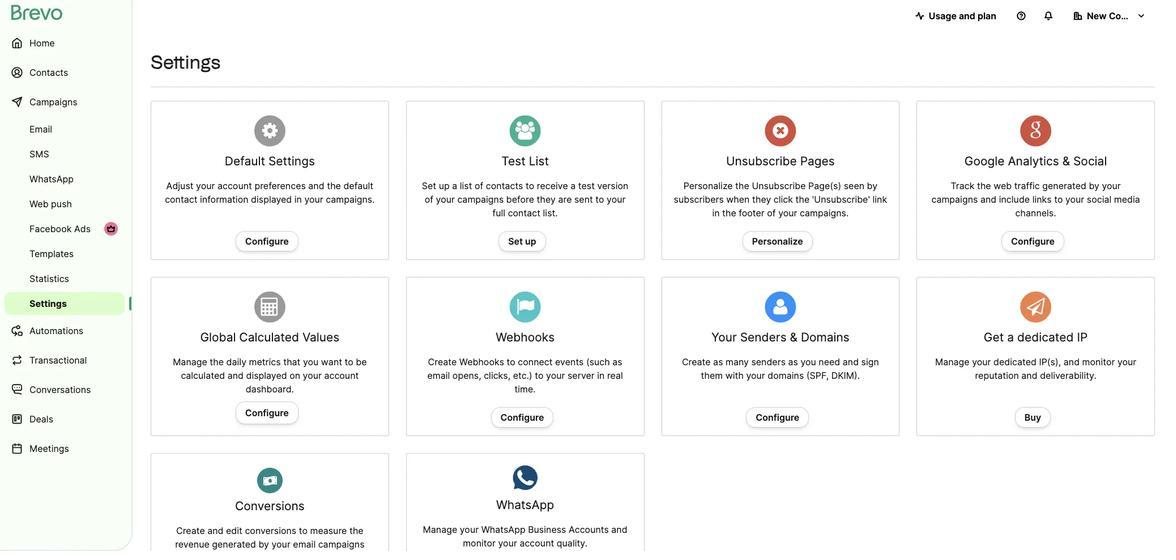 Task type: describe. For each thing, give the bounding box(es) containing it.
your inside create as many senders as you need and sign them with your domains (spf, dkim).
[[747, 370, 766, 382]]

opens,
[[453, 370, 482, 382]]

manage your dedicated ip(s), and monitor your reputation and deliverability.
[[936, 357, 1137, 382]]

dashboard.
[[246, 384, 294, 395]]

need
[[819, 357, 841, 368]]

ip
[[1078, 330, 1088, 345]]

2 horizontal spatial a
[[1008, 330, 1014, 345]]

by inside create and edit conversions to measure the revenue generated by your email campaigns
[[259, 539, 269, 550]]

measure
[[310, 526, 347, 537]]

list
[[460, 180, 472, 192]]

'unsubscribe'
[[813, 194, 870, 205]]

many
[[726, 357, 749, 368]]

want
[[321, 357, 342, 368]]

your inside the personalize the unsubscribe page(s) seen by subscribers when they click the 'unsubscribe' link in the footer of your campaigns.
[[779, 207, 798, 219]]

footer
[[739, 207, 765, 219]]

whatsapp inside manage your whatsapp business accounts and monitor your account quality.
[[482, 524, 526, 536]]

set for set up a list of contacts to receive a test version of your campaigns before they are sent to your full contact list.
[[422, 180, 436, 192]]

0 vertical spatial of
[[475, 180, 484, 192]]

the inside create and edit conversions to measure the revenue generated by your email campaigns
[[350, 526, 364, 537]]

campaigns inside track the web traffic generated by your campaigns and include links to your social media channels.
[[932, 194, 978, 205]]

dedicated for a
[[1018, 330, 1074, 345]]

test
[[502, 154, 526, 168]]

automations link
[[5, 317, 125, 345]]

the inside track the web traffic generated by your campaigns and include links to your social media channels.
[[978, 180, 992, 192]]

seen
[[844, 180, 865, 192]]

set up
[[508, 236, 537, 247]]

company
[[1109, 10, 1151, 22]]

& for social
[[1063, 154, 1071, 168]]

home link
[[5, 29, 125, 57]]

link
[[873, 194, 888, 205]]

manage the daily metrics that you want to be calculated and displayed on your account dashboard.
[[173, 357, 367, 395]]

campaigns link
[[5, 88, 125, 116]]

accounts
[[569, 524, 609, 536]]

with
[[726, 370, 744, 382]]

account inside adjust your account preferences and the default contact information displayed in your campaigns.
[[218, 180, 252, 192]]

and inside manage your whatsapp business accounts and monitor your account quality.
[[612, 524, 628, 536]]

meetings link
[[5, 435, 125, 462]]

up for set up
[[525, 236, 537, 247]]

campaigns. inside adjust your account preferences and the default contact information displayed in your campaigns.
[[326, 194, 375, 205]]

the up when
[[736, 180, 750, 192]]

unsubscribe inside the personalize the unsubscribe page(s) seen by subscribers when they click the 'unsubscribe' link in the footer of your campaigns.
[[752, 180, 806, 192]]

contact inside adjust your account preferences and the default contact information displayed in your campaigns.
[[165, 194, 198, 205]]

reputation
[[976, 370, 1019, 382]]

track the web traffic generated by your campaigns and include links to your social media channels.
[[932, 180, 1141, 219]]

manage for get
[[936, 357, 970, 368]]

0 vertical spatial whatsapp
[[29, 173, 74, 185]]

2 as from the left
[[714, 357, 723, 368]]

deals
[[29, 414, 53, 425]]

configure button
[[236, 402, 298, 425]]

configure link for your senders & domains
[[747, 408, 809, 428]]

social
[[1087, 194, 1112, 205]]

include
[[1000, 194, 1030, 205]]

configure for google analytics & social
[[1012, 236, 1055, 247]]

in inside adjust your account preferences and the default contact information displayed in your campaigns.
[[295, 194, 302, 205]]

manage your whatsapp business accounts and monitor your account quality.
[[423, 524, 628, 549]]

usage
[[929, 10, 957, 22]]

default
[[344, 180, 374, 192]]

traffic
[[1015, 180, 1040, 192]]

whatsapp link
[[5, 168, 125, 190]]

channels.
[[1016, 207, 1057, 219]]

facebook ads
[[29, 223, 91, 235]]

are
[[558, 194, 572, 205]]

your inside create webhooks to connect events (such as email opens, clicks, etc.) to your server in real time.
[[546, 370, 565, 382]]

buy
[[1025, 412, 1042, 423]]

media
[[1115, 194, 1141, 205]]

statistics link
[[5, 267, 125, 290]]

email
[[29, 124, 52, 135]]

edit
[[226, 526, 243, 537]]

test list
[[502, 154, 549, 168]]

metrics
[[249, 357, 281, 368]]

social
[[1074, 154, 1108, 168]]

personalize for personalize the unsubscribe page(s) seen by subscribers when they click the 'unsubscribe' link in the footer of your campaigns.
[[684, 180, 733, 192]]

create webhooks to connect events (such as email opens, clicks, etc.) to your server in real time.
[[428, 357, 623, 395]]

and right reputation
[[1022, 370, 1038, 382]]

and inside create and edit conversions to measure the revenue generated by your email campaigns
[[208, 526, 224, 537]]

conversions
[[245, 526, 297, 537]]

templates
[[29, 248, 74, 260]]

senders
[[752, 357, 786, 368]]

(spf,
[[807, 370, 829, 382]]

contacts
[[486, 180, 523, 192]]

to right sent
[[596, 194, 604, 205]]

web
[[29, 198, 49, 210]]

facebook
[[29, 223, 72, 235]]

etc.)
[[513, 370, 533, 382]]

they inside the personalize the unsubscribe page(s) seen by subscribers when they click the 'unsubscribe' link in the footer of your campaigns.
[[753, 194, 772, 205]]

connect
[[518, 357, 553, 368]]

campaigns. inside the personalize the unsubscribe page(s) seen by subscribers when they click the 'unsubscribe' link in the footer of your campaigns.
[[800, 207, 849, 219]]

monitor inside manage your dedicated ip(s), and monitor your reputation and deliverability.
[[1083, 357, 1116, 368]]

revenue
[[175, 539, 210, 550]]

default settings
[[225, 154, 315, 168]]

new company
[[1088, 10, 1151, 22]]

values
[[303, 330, 340, 345]]

to down 'connect'
[[535, 370, 544, 382]]

contact inside the set up a list of contacts to receive a test version of your campaigns before they are sent to your full contact list.
[[508, 207, 541, 219]]

email link
[[5, 118, 125, 141]]

generated inside track the web traffic generated by your campaigns and include links to your social media channels.
[[1043, 180, 1087, 192]]

configure for your senders & domains
[[756, 412, 800, 423]]

sms
[[29, 148, 49, 160]]

adjust
[[166, 180, 194, 192]]

unsubscribe pages
[[726, 154, 835, 168]]

domains
[[801, 330, 850, 345]]

preferences
[[255, 180, 306, 192]]

displayed inside adjust your account preferences and the default contact information displayed in your campaigns.
[[251, 194, 292, 205]]

in inside create webhooks to connect events (such as email opens, clicks, etc.) to your server in real time.
[[597, 370, 605, 382]]

web
[[994, 180, 1012, 192]]

configure link for default settings
[[236, 231, 298, 252]]

home
[[29, 37, 55, 49]]

to inside manage the daily metrics that you want to be calculated and displayed on your account dashboard.
[[345, 357, 354, 368]]

contacts link
[[5, 59, 125, 86]]

settings link
[[5, 292, 125, 315]]

usage and plan button
[[907, 5, 1006, 27]]



Task type: vqa. For each thing, say whether or not it's contained in the screenshot.
monitor to the bottom
yes



Task type: locate. For each thing, give the bounding box(es) containing it.
account down business
[[520, 538, 554, 549]]

adjust your account preferences and the default contact information displayed in your campaigns.
[[165, 180, 375, 205]]

in down (such
[[597, 370, 605, 382]]

displayed down preferences on the top left
[[251, 194, 292, 205]]

by
[[867, 180, 878, 192], [1089, 180, 1100, 192], [259, 539, 269, 550]]

unsubscribe up click
[[752, 180, 806, 192]]

0 vertical spatial account
[[218, 180, 252, 192]]

account down want
[[324, 370, 359, 382]]

1 horizontal spatial they
[[753, 194, 772, 205]]

you inside manage the daily metrics that you want to be calculated and displayed on your account dashboard.
[[303, 357, 319, 368]]

test
[[578, 180, 595, 192]]

0 horizontal spatial up
[[439, 180, 450, 192]]

account inside manage the daily metrics that you want to be calculated and displayed on your account dashboard.
[[324, 370, 359, 382]]

2 horizontal spatial manage
[[936, 357, 970, 368]]

pages
[[801, 154, 835, 168]]

dedicated up the ip(s),
[[1018, 330, 1074, 345]]

1 horizontal spatial campaigns.
[[800, 207, 849, 219]]

1 horizontal spatial in
[[597, 370, 605, 382]]

deliverability.
[[1041, 370, 1097, 382]]

to left be
[[345, 357, 354, 368]]

1 vertical spatial displayed
[[246, 370, 287, 382]]

up inside the set up a list of contacts to receive a test version of your campaigns before they are sent to your full contact list.
[[439, 180, 450, 192]]

0 horizontal spatial set
[[422, 180, 436, 192]]

0 horizontal spatial a
[[452, 180, 457, 192]]

1 horizontal spatial set
[[508, 236, 523, 247]]

they up list.
[[537, 194, 556, 205]]

1 horizontal spatial settings
[[151, 52, 221, 73]]

configure down domains
[[756, 412, 800, 423]]

get
[[984, 330, 1004, 345]]

2 you from the left
[[801, 357, 817, 368]]

1 horizontal spatial personalize
[[752, 236, 803, 247]]

0 vertical spatial up
[[439, 180, 450, 192]]

0 horizontal spatial email
[[293, 539, 316, 550]]

1 vertical spatial whatsapp
[[496, 498, 554, 512]]

you for &
[[801, 357, 817, 368]]

your senders & domains
[[712, 330, 850, 345]]

1 as from the left
[[613, 357, 623, 368]]

left___rvooi image
[[107, 224, 116, 233]]

a right get
[[1008, 330, 1014, 345]]

2 horizontal spatial campaigns
[[932, 194, 978, 205]]

1 horizontal spatial monitor
[[1083, 357, 1116, 368]]

statistics
[[29, 273, 69, 284]]

links
[[1033, 194, 1052, 205]]

in inside the personalize the unsubscribe page(s) seen by subscribers when they click the 'unsubscribe' link in the footer of your campaigns.
[[713, 207, 720, 219]]

campaigns inside the set up a list of contacts to receive a test version of your campaigns before they are sent to your full contact list.
[[458, 194, 504, 205]]

create as many senders as you need and sign them with your domains (spf, dkim).
[[682, 357, 879, 382]]

to up before
[[526, 180, 535, 192]]

0 horizontal spatial &
[[790, 330, 798, 345]]

a left list
[[452, 180, 457, 192]]

settings
[[151, 52, 221, 73], [269, 154, 315, 168], [29, 298, 67, 309]]

real
[[607, 370, 623, 382]]

0 vertical spatial webhooks
[[496, 330, 555, 345]]

1 horizontal spatial of
[[475, 180, 484, 192]]

create inside create webhooks to connect events (such as email opens, clicks, etc.) to your server in real time.
[[428, 357, 457, 368]]

automations
[[29, 325, 83, 337]]

0 horizontal spatial by
[[259, 539, 269, 550]]

information
[[200, 194, 249, 205]]

configure down channels.
[[1012, 236, 1055, 247]]

configure link down channels.
[[1002, 231, 1065, 252]]

displayed
[[251, 194, 292, 205], [246, 370, 287, 382]]

plan
[[978, 10, 997, 22]]

1 vertical spatial generated
[[212, 539, 256, 550]]

0 horizontal spatial account
[[218, 180, 252, 192]]

up left list
[[439, 180, 450, 192]]

of inside the personalize the unsubscribe page(s) seen by subscribers when they click the 'unsubscribe' link in the footer of your campaigns.
[[768, 207, 776, 219]]

0 vertical spatial email
[[428, 370, 450, 382]]

2 they from the left
[[753, 194, 772, 205]]

1 vertical spatial settings
[[269, 154, 315, 168]]

0 horizontal spatial you
[[303, 357, 319, 368]]

1 vertical spatial account
[[324, 370, 359, 382]]

new company button
[[1065, 5, 1156, 27]]

and inside button
[[959, 10, 976, 22]]

by up social
[[1089, 180, 1100, 192]]

1 horizontal spatial email
[[428, 370, 450, 382]]

by up the link
[[867, 180, 878, 192]]

email inside create and edit conversions to measure the revenue generated by your email campaigns
[[293, 539, 316, 550]]

monitor inside manage your whatsapp business accounts and monitor your account quality.
[[463, 538, 496, 549]]

by inside track the web traffic generated by your campaigns and include links to your social media channels.
[[1089, 180, 1100, 192]]

and right preferences on the top left
[[308, 180, 325, 192]]

and inside adjust your account preferences and the default contact information displayed in your campaigns.
[[308, 180, 325, 192]]

conversions
[[235, 499, 305, 514]]

campaigns. down 'unsubscribe'
[[800, 207, 849, 219]]

2 vertical spatial account
[[520, 538, 554, 549]]

and
[[959, 10, 976, 22], [308, 180, 325, 192], [981, 194, 997, 205], [843, 357, 859, 368], [1064, 357, 1080, 368], [228, 370, 244, 382], [1022, 370, 1038, 382], [612, 524, 628, 536], [208, 526, 224, 537]]

configure link down domains
[[747, 408, 809, 428]]

configure link for google analytics & social
[[1002, 231, 1065, 252]]

email inside create webhooks to connect events (such as email opens, clicks, etc.) to your server in real time.
[[428, 370, 450, 382]]

conversations link
[[5, 376, 125, 404]]

1 vertical spatial unsubscribe
[[752, 180, 806, 192]]

as up real
[[613, 357, 623, 368]]

0 vertical spatial in
[[295, 194, 302, 205]]

on
[[290, 370, 300, 382]]

in down preferences on the top left
[[295, 194, 302, 205]]

subscribers
[[674, 194, 724, 205]]

by down conversions
[[259, 539, 269, 550]]

whatsapp left business
[[482, 524, 526, 536]]

domains
[[768, 370, 804, 382]]

1 vertical spatial email
[[293, 539, 316, 550]]

1 vertical spatial of
[[425, 194, 434, 205]]

1 vertical spatial set
[[508, 236, 523, 247]]

2 vertical spatial of
[[768, 207, 776, 219]]

1 horizontal spatial a
[[571, 180, 576, 192]]

0 vertical spatial set
[[422, 180, 436, 192]]

campaigns down the track
[[932, 194, 978, 205]]

receive
[[537, 180, 568, 192]]

manage inside manage your dedicated ip(s), and monitor your reputation and deliverability.
[[936, 357, 970, 368]]

to
[[526, 180, 535, 192], [596, 194, 604, 205], [1055, 194, 1063, 205], [345, 357, 354, 368], [507, 357, 516, 368], [535, 370, 544, 382], [299, 526, 308, 537]]

to up etc.)
[[507, 357, 516, 368]]

configure
[[245, 236, 289, 247], [1012, 236, 1055, 247], [245, 408, 289, 419], [501, 412, 544, 423], [756, 412, 800, 423]]

0 horizontal spatial personalize
[[684, 180, 733, 192]]

1 horizontal spatial up
[[525, 236, 537, 247]]

1 horizontal spatial create
[[428, 357, 457, 368]]

unsubscribe
[[726, 154, 797, 168], [752, 180, 806, 192]]

generated up links
[[1043, 180, 1087, 192]]

contact down adjust at the left
[[165, 194, 198, 205]]

email down measure on the bottom of page
[[293, 539, 316, 550]]

0 horizontal spatial manage
[[173, 357, 207, 368]]

0 vertical spatial &
[[1063, 154, 1071, 168]]

personalize inside the personalize the unsubscribe page(s) seen by subscribers when they click the 'unsubscribe' link in the footer of your campaigns.
[[684, 180, 733, 192]]

0 vertical spatial contact
[[165, 194, 198, 205]]

sent
[[575, 194, 593, 205]]

to inside track the web traffic generated by your campaigns and include links to your social media channels.
[[1055, 194, 1063, 205]]

create and edit conversions to measure the revenue generated by your email campaigns
[[175, 526, 365, 550]]

events
[[555, 357, 584, 368]]

2 horizontal spatial by
[[1089, 180, 1100, 192]]

templates link
[[5, 243, 125, 265]]

as inside create webhooks to connect events (such as email opens, clicks, etc.) to your server in real time.
[[613, 357, 623, 368]]

list
[[529, 154, 549, 168]]

they up footer
[[753, 194, 772, 205]]

webhooks up 'connect'
[[496, 330, 555, 345]]

up for set up a list of contacts to receive a test version of your campaigns before they are sent to your full contact list.
[[439, 180, 450, 192]]

manage inside manage the daily metrics that you want to be calculated and displayed on your account dashboard.
[[173, 357, 207, 368]]

a left test
[[571, 180, 576, 192]]

personalize up 'subscribers' at the top
[[684, 180, 733, 192]]

1 horizontal spatial manage
[[423, 524, 458, 536]]

dedicated for your
[[994, 357, 1037, 368]]

be
[[356, 357, 367, 368]]

& left social at the top right of page
[[1063, 154, 1071, 168]]

the left default
[[327, 180, 341, 192]]

the inside manage the daily metrics that you want to be calculated and displayed on your account dashboard.
[[210, 357, 224, 368]]

you up (spf,
[[801, 357, 817, 368]]

1 horizontal spatial generated
[[1043, 180, 1087, 192]]

as up domains
[[789, 357, 798, 368]]

account up 'information'
[[218, 180, 252, 192]]

generated inside create and edit conversions to measure the revenue generated by your email campaigns
[[212, 539, 256, 550]]

personalize inside personalize link
[[752, 236, 803, 247]]

0 vertical spatial unsubscribe
[[726, 154, 797, 168]]

business
[[528, 524, 566, 536]]

2 horizontal spatial as
[[789, 357, 798, 368]]

configure for default settings
[[245, 236, 289, 247]]

webhooks up opens,
[[459, 357, 504, 368]]

0 horizontal spatial as
[[613, 357, 623, 368]]

that
[[283, 357, 301, 368]]

displayed down metrics
[[246, 370, 287, 382]]

configure down adjust your account preferences and the default contact information displayed in your campaigns.
[[245, 236, 289, 247]]

as up them
[[714, 357, 723, 368]]

and inside manage the daily metrics that you want to be calculated and displayed on your account dashboard.
[[228, 370, 244, 382]]

they inside the set up a list of contacts to receive a test version of your campaigns before they are sent to your full contact list.
[[537, 194, 556, 205]]

daily
[[226, 357, 247, 368]]

buy link
[[1015, 408, 1051, 428]]

the left web
[[978, 180, 992, 192]]

push
[[51, 198, 72, 210]]

0 horizontal spatial in
[[295, 194, 302, 205]]

conversations
[[29, 384, 91, 396]]

configure link down time.
[[491, 408, 554, 428]]

your
[[196, 180, 215, 192], [1103, 180, 1121, 192], [305, 194, 323, 205], [436, 194, 455, 205], [607, 194, 626, 205], [1066, 194, 1085, 205], [779, 207, 798, 219], [973, 357, 992, 368], [1118, 357, 1137, 368], [303, 370, 322, 382], [546, 370, 565, 382], [747, 370, 766, 382], [460, 524, 479, 536], [498, 538, 517, 549], [272, 539, 291, 550]]

manage inside manage your whatsapp business accounts and monitor your account quality.
[[423, 524, 458, 536]]

create up them
[[682, 357, 711, 368]]

and left the plan
[[959, 10, 976, 22]]

and up dkim).
[[843, 357, 859, 368]]

1 vertical spatial contact
[[508, 207, 541, 219]]

and inside track the web traffic generated by your campaigns and include links to your social media channels.
[[981, 194, 997, 205]]

configure down time.
[[501, 412, 544, 423]]

to inside create and edit conversions to measure the revenue generated by your email campaigns
[[299, 526, 308, 537]]

0 vertical spatial personalize
[[684, 180, 733, 192]]

personalize for personalize
[[752, 236, 803, 247]]

global calculated values
[[200, 330, 340, 345]]

create up revenue
[[176, 526, 205, 537]]

the down when
[[723, 207, 737, 219]]

create inside create as many senders as you need and sign them with your domains (spf, dkim).
[[682, 357, 711, 368]]

in down 'subscribers' at the top
[[713, 207, 720, 219]]

you for values
[[303, 357, 319, 368]]

and left edit
[[208, 526, 224, 537]]

1 vertical spatial personalize
[[752, 236, 803, 247]]

campaigns.
[[326, 194, 375, 205], [800, 207, 849, 219]]

0 horizontal spatial campaigns
[[318, 539, 365, 550]]

2 horizontal spatial settings
[[269, 154, 315, 168]]

1 vertical spatial up
[[525, 236, 537, 247]]

0 horizontal spatial of
[[425, 194, 434, 205]]

by inside the personalize the unsubscribe page(s) seen by subscribers when they click the 'unsubscribe' link in the footer of your campaigns.
[[867, 180, 878, 192]]

dedicated inside manage your dedicated ip(s), and monitor your reputation and deliverability.
[[994, 357, 1037, 368]]

& right senders
[[790, 330, 798, 345]]

0 vertical spatial displayed
[[251, 194, 292, 205]]

whatsapp
[[29, 173, 74, 185], [496, 498, 554, 512], [482, 524, 526, 536]]

configure for webhooks
[[501, 412, 544, 423]]

dedicated
[[1018, 330, 1074, 345], [994, 357, 1037, 368]]

0 horizontal spatial create
[[176, 526, 205, 537]]

1 vertical spatial monitor
[[463, 538, 496, 549]]

google
[[965, 154, 1005, 168]]

unsubscribe up the personalize the unsubscribe page(s) seen by subscribers when they click the 'unsubscribe' link in the footer of your campaigns.
[[726, 154, 797, 168]]

personalize
[[684, 180, 733, 192], [752, 236, 803, 247]]

by for unsubscribe pages
[[867, 180, 878, 192]]

2 vertical spatial whatsapp
[[482, 524, 526, 536]]

usage and plan
[[929, 10, 997, 22]]

1 vertical spatial in
[[713, 207, 720, 219]]

campaigns inside create and edit conversions to measure the revenue generated by your email campaigns
[[318, 539, 365, 550]]

webhooks
[[496, 330, 555, 345], [459, 357, 504, 368]]

0 vertical spatial dedicated
[[1018, 330, 1074, 345]]

configure down 'dashboard.'
[[245, 408, 289, 419]]

1 vertical spatial webhooks
[[459, 357, 504, 368]]

manage for global
[[173, 357, 207, 368]]

full
[[493, 207, 506, 219]]

in
[[295, 194, 302, 205], [713, 207, 720, 219], [597, 370, 605, 382]]

set down before
[[508, 236, 523, 247]]

0 vertical spatial campaigns.
[[326, 194, 375, 205]]

default
[[225, 154, 265, 168]]

and down daily
[[228, 370, 244, 382]]

campaigns. down default
[[326, 194, 375, 205]]

and down web
[[981, 194, 997, 205]]

personalize down footer
[[752, 236, 803, 247]]

manage
[[173, 357, 207, 368], [936, 357, 970, 368], [423, 524, 458, 536]]

whatsapp up manage your whatsapp business accounts and monitor your account quality.
[[496, 498, 554, 512]]

them
[[701, 370, 723, 382]]

0 horizontal spatial monitor
[[463, 538, 496, 549]]

1 horizontal spatial account
[[324, 370, 359, 382]]

2 horizontal spatial account
[[520, 538, 554, 549]]

1 vertical spatial &
[[790, 330, 798, 345]]

create up opens,
[[428, 357, 457, 368]]

configure link for webhooks
[[491, 408, 554, 428]]

campaigns down list
[[458, 194, 504, 205]]

to left measure on the bottom of page
[[299, 526, 308, 537]]

whatsapp up 'web push'
[[29, 173, 74, 185]]

1 vertical spatial campaigns.
[[800, 207, 849, 219]]

personalize the unsubscribe page(s) seen by subscribers when they click the 'unsubscribe' link in the footer of your campaigns.
[[674, 180, 888, 219]]

1 they from the left
[[537, 194, 556, 205]]

1 vertical spatial dedicated
[[994, 357, 1037, 368]]

ip(s),
[[1040, 357, 1062, 368]]

generated down edit
[[212, 539, 256, 550]]

webhooks inside create webhooks to connect events (such as email opens, clicks, etc.) to your server in real time.
[[459, 357, 504, 368]]

your inside manage the daily metrics that you want to be calculated and displayed on your account dashboard.
[[303, 370, 322, 382]]

sign
[[862, 357, 879, 368]]

your
[[712, 330, 737, 345]]

2 horizontal spatial in
[[713, 207, 720, 219]]

up down the set up a list of contacts to receive a test version of your campaigns before they are sent to your full contact list.
[[525, 236, 537, 247]]

web push
[[29, 198, 72, 210]]

before
[[507, 194, 534, 205]]

monitor
[[1083, 357, 1116, 368], [463, 538, 496, 549]]

you right that
[[303, 357, 319, 368]]

1 horizontal spatial as
[[714, 357, 723, 368]]

web push link
[[5, 193, 125, 215]]

contact
[[165, 194, 198, 205], [508, 207, 541, 219]]

1 you from the left
[[303, 357, 319, 368]]

account inside manage your whatsapp business accounts and monitor your account quality.
[[520, 538, 554, 549]]

set up a list of contacts to receive a test version of your campaigns before they are sent to your full contact list.
[[422, 180, 629, 219]]

get a dedicated ip
[[984, 330, 1088, 345]]

1 horizontal spatial &
[[1063, 154, 1071, 168]]

1 horizontal spatial contact
[[508, 207, 541, 219]]

set for set up
[[508, 236, 523, 247]]

contact down before
[[508, 207, 541, 219]]

2 vertical spatial in
[[597, 370, 605, 382]]

create for your senders & domains
[[682, 357, 711, 368]]

& for domains
[[790, 330, 798, 345]]

1 horizontal spatial campaigns
[[458, 194, 504, 205]]

2 vertical spatial settings
[[29, 298, 67, 309]]

1 horizontal spatial by
[[867, 180, 878, 192]]

to right links
[[1055, 194, 1063, 205]]

0 vertical spatial settings
[[151, 52, 221, 73]]

1 horizontal spatial you
[[801, 357, 817, 368]]

and inside create as many senders as you need and sign them with your domains (spf, dkim).
[[843, 357, 859, 368]]

campaigns down measure on the bottom of page
[[318, 539, 365, 550]]

displayed inside manage the daily metrics that you want to be calculated and displayed on your account dashboard.
[[246, 370, 287, 382]]

list.
[[543, 207, 558, 219]]

0 vertical spatial generated
[[1043, 180, 1087, 192]]

0 horizontal spatial settings
[[29, 298, 67, 309]]

email left opens,
[[428, 370, 450, 382]]

by for google analytics & social
[[1089, 180, 1100, 192]]

set up link
[[499, 231, 546, 252]]

calculated
[[239, 330, 299, 345]]

clicks,
[[484, 370, 511, 382]]

0 horizontal spatial they
[[537, 194, 556, 205]]

set left list
[[422, 180, 436, 192]]

0 horizontal spatial contact
[[165, 194, 198, 205]]

ads
[[74, 223, 91, 235]]

the right measure on the bottom of page
[[350, 526, 364, 537]]

0 vertical spatial monitor
[[1083, 357, 1116, 368]]

0 horizontal spatial generated
[[212, 539, 256, 550]]

create for webhooks
[[428, 357, 457, 368]]

2 horizontal spatial create
[[682, 357, 711, 368]]

3 as from the left
[[789, 357, 798, 368]]

you
[[303, 357, 319, 368], [801, 357, 817, 368]]

create inside create and edit conversions to measure the revenue generated by your email campaigns
[[176, 526, 205, 537]]

configure inside button
[[245, 408, 289, 419]]

set inside the set up a list of contacts to receive a test version of your campaigns before they are sent to your full contact list.
[[422, 180, 436, 192]]

your inside create and edit conversions to measure the revenue generated by your email campaigns
[[272, 539, 291, 550]]

2 horizontal spatial of
[[768, 207, 776, 219]]

the up "calculated"
[[210, 357, 224, 368]]

you inside create as many senders as you need and sign them with your domains (spf, dkim).
[[801, 357, 817, 368]]

the inside adjust your account preferences and the default contact information displayed in your campaigns.
[[327, 180, 341, 192]]

and up deliverability.
[[1064, 357, 1080, 368]]

dkim).
[[832, 370, 860, 382]]

0 horizontal spatial campaigns.
[[326, 194, 375, 205]]

and right accounts
[[612, 524, 628, 536]]

configure link down adjust your account preferences and the default contact information displayed in your campaigns.
[[236, 231, 298, 252]]

of
[[475, 180, 484, 192], [425, 194, 434, 205], [768, 207, 776, 219]]

dedicated up reputation
[[994, 357, 1037, 368]]

the right click
[[796, 194, 810, 205]]



